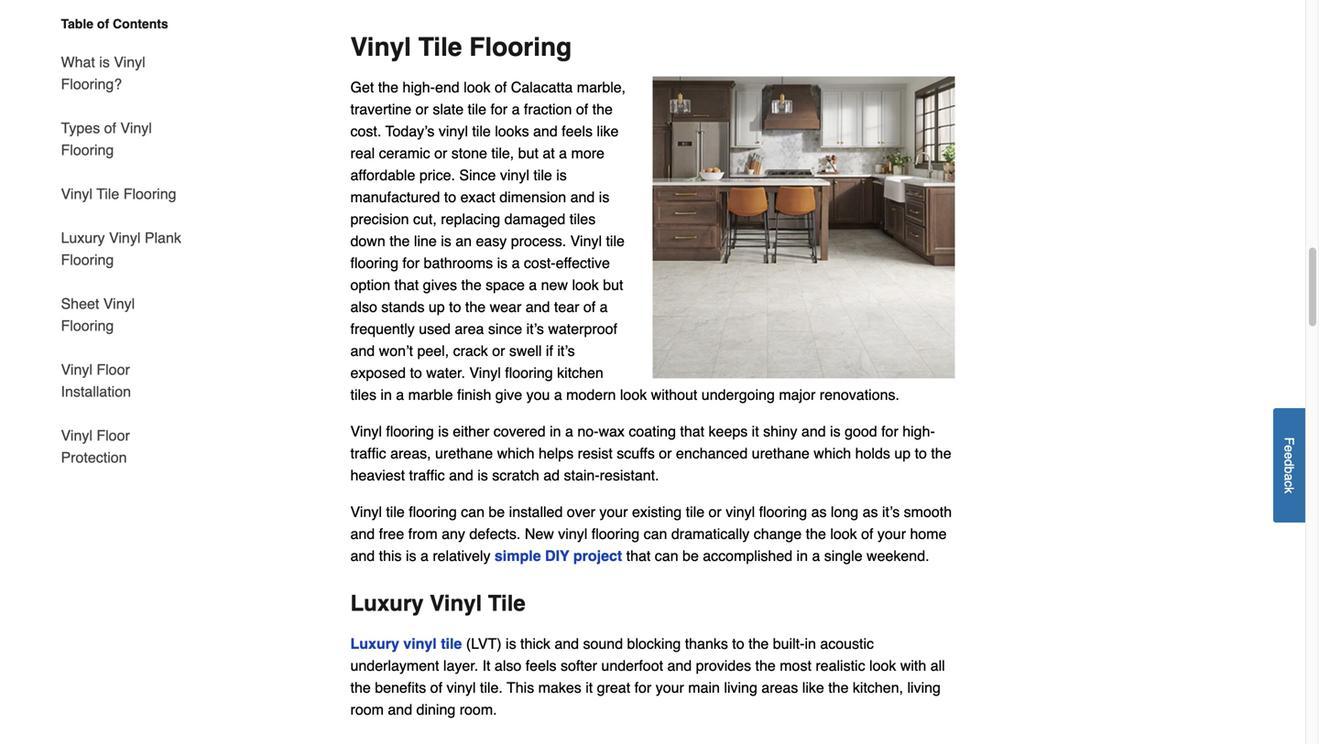 Task type: vqa. For each thing, say whether or not it's contained in the screenshot.
the How
no



Task type: locate. For each thing, give the bounding box(es) containing it.
luxury down vinyl tile flooring link
[[61, 230, 105, 246]]

that inside vinyl flooring is either covered in a no-wax coating that keeps it shiny and is good for high- traffic areas, urethane which helps resist scuffs or enchanced urethane which holds up to the heaviest traffic and is scratch ad stain-resistant.
[[680, 423, 705, 440]]

1 horizontal spatial traffic
[[409, 467, 445, 484]]

floor for vinyl floor protection
[[97, 427, 130, 444]]

living down with
[[907, 680, 941, 697]]

2 horizontal spatial that
[[680, 423, 705, 440]]

tiles
[[570, 211, 596, 228], [350, 387, 377, 403]]

up right holds
[[894, 445, 911, 462]]

traffic up heaviest
[[350, 445, 386, 462]]

1 horizontal spatial it
[[752, 423, 759, 440]]

look inside (lvt) is thick and sound blocking thanks to the built-in acoustic underlayment layer. it also feels softer underfoot and provides the most realistic look with all the benefits of vinyl tile. this makes it great for your main living areas like the kitchen, living room and dining room.
[[869, 658, 896, 675]]

contents
[[113, 16, 168, 31]]

1 floor from the top
[[97, 361, 130, 378]]

1 horizontal spatial which
[[814, 445, 851, 462]]

1 vertical spatial your
[[878, 526, 906, 543]]

that up stands
[[394, 277, 419, 294]]

1 vertical spatial like
[[802, 680, 824, 697]]

which down good
[[814, 445, 851, 462]]

high- up slate
[[403, 79, 435, 96]]

or down coating
[[659, 445, 672, 462]]

exposed
[[350, 365, 406, 381]]

0 horizontal spatial tile
[[96, 186, 119, 202]]

1 vertical spatial up
[[894, 445, 911, 462]]

1 vertical spatial tiles
[[350, 387, 377, 403]]

vinyl left plank
[[109, 230, 141, 246]]

0 vertical spatial your
[[600, 504, 628, 521]]

and left this
[[350, 548, 375, 565]]

also inside get the high-end look of calacatta marble, travertine or slate tile for a fraction of the cost. today's vinyl tile looks and feels like real ceramic or stone tile, but at a more affordable price. since vinyl tile is manufactured to exact dimension and is precision cut, replacing damaged tiles down the line is an easy process. vinyl tile flooring for bathrooms is a cost-effective option that gives the space a new look but also stands up to the wear and tear of a frequently used area since it's waterproof and won't peel, crack or swell if it's exposed to water. vinyl flooring kitchen tiles in a marble finish give you a modern look without undergoing major renovations.
[[350, 299, 377, 316]]

it left shiny
[[752, 423, 759, 440]]

it down 'softer'
[[586, 680, 593, 697]]

is down more
[[599, 189, 610, 206]]

flooring up calacatta
[[469, 32, 572, 62]]

2 vertical spatial can
[[655, 548, 679, 565]]

like inside get the high-end look of calacatta marble, travertine or slate tile for a fraction of the cost. today's vinyl tile looks and feels like real ceramic or stone tile, but at a more affordable price. since vinyl tile is manufactured to exact dimension and is precision cut, replacing damaged tiles down the line is an easy process. vinyl tile flooring for bathrooms is a cost-effective option that gives the space a new look but also stands up to the wear and tear of a frequently used area since it's waterproof and won't peel, crack or swell if it's exposed to water. vinyl flooring kitchen tiles in a marble finish give you a modern look without undergoing major renovations.
[[597, 123, 619, 140]]

1 e from the top
[[1282, 445, 1297, 453]]

up inside get the high-end look of calacatta marble, travertine or slate tile for a fraction of the cost. today's vinyl tile looks and feels like real ceramic or stone tile, but at a more affordable price. since vinyl tile is manufactured to exact dimension and is precision cut, replacing damaged tiles down the line is an easy process. vinyl tile flooring for bathrooms is a cost-effective option that gives the space a new look but also stands up to the wear and tear of a frequently used area since it's waterproof and won't peel, crack or swell if it's exposed to water. vinyl flooring kitchen tiles in a marble finish give you a modern look without undergoing major renovations.
[[429, 299, 445, 316]]

a right you in the bottom of the page
[[554, 387, 562, 403]]

of inside (lvt) is thick and sound blocking thanks to the built-in acoustic underlayment layer. it also feels softer underfoot and provides the most realistic look with all the benefits of vinyl tile. this makes it great for your main living areas like the kitchen, living room and dining room.
[[430, 680, 443, 697]]

that right project
[[626, 548, 651, 565]]

be
[[489, 504, 505, 521], [683, 548, 699, 565]]

floor up installation
[[97, 361, 130, 378]]

look up the 'single'
[[830, 526, 857, 543]]

finish
[[457, 387, 491, 403]]

of right types
[[104, 120, 116, 137]]

in inside get the high-end look of calacatta marble, travertine or slate tile for a fraction of the cost. today's vinyl tile looks and feels like real ceramic or stone tile, but at a more affordable price. since vinyl tile is manufactured to exact dimension and is precision cut, replacing damaged tiles down the line is an easy process. vinyl tile flooring for bathrooms is a cost-effective option that gives the space a new look but also stands up to the wear and tear of a frequently used area since it's waterproof and won't peel, crack or swell if it's exposed to water. vinyl flooring kitchen tiles in a marble finish give you a modern look without undergoing major renovations.
[[381, 387, 392, 403]]

vinyl right types
[[120, 120, 152, 137]]

this
[[507, 680, 534, 697]]

flooring?
[[61, 76, 122, 93]]

0 vertical spatial be
[[489, 504, 505, 521]]

e
[[1282, 445, 1297, 453], [1282, 453, 1297, 460]]

0 horizontal spatial that
[[394, 277, 419, 294]]

for down underfoot
[[635, 680, 652, 697]]

0 horizontal spatial vinyl tile flooring
[[61, 186, 176, 202]]

luxury up luxury vinyl tile link
[[350, 591, 424, 616]]

floor for vinyl floor installation
[[97, 361, 130, 378]]

and right shiny
[[802, 423, 826, 440]]

look inside vinyl tile flooring can be installed over your existing tile or vinyl flooring as long as it's smooth and free from any defects. new vinyl flooring can dramatically change the look of your home and this is a relatively
[[830, 526, 857, 543]]

luxury inside luxury vinyl plank flooring
[[61, 230, 105, 246]]

0 vertical spatial it's
[[526, 321, 544, 337]]

1 vertical spatial it
[[586, 680, 593, 697]]

0 vertical spatial feels
[[562, 123, 593, 140]]

0 vertical spatial it
[[752, 423, 759, 440]]

1 vertical spatial that
[[680, 423, 705, 440]]

won't
[[379, 343, 413, 359]]

types of vinyl flooring
[[61, 120, 152, 159]]

0 vertical spatial but
[[518, 145, 539, 162]]

flooring inside types of vinyl flooring
[[61, 142, 114, 159]]

holds
[[855, 445, 890, 462]]

1 vertical spatial can
[[644, 526, 667, 543]]

0 horizontal spatial which
[[497, 445, 535, 462]]

high- right good
[[903, 423, 935, 440]]

feels inside (lvt) is thick and sound blocking thanks to the built-in acoustic underlayment layer. it also feels softer underfoot and provides the most realistic look with all the benefits of vinyl tile. this makes it great for your main living areas like the kitchen, living room and dining room.
[[526, 658, 557, 675]]

2 vertical spatial tile
[[488, 591, 526, 616]]

without
[[651, 387, 698, 403]]

as left long
[[811, 504, 827, 521]]

1 vertical spatial but
[[603, 277, 623, 294]]

feels inside get the high-end look of calacatta marble, travertine or slate tile for a fraction of the cost. today's vinyl tile looks and feels like real ceramic or stone tile, but at a more affordable price. since vinyl tile is manufactured to exact dimension and is precision cut, replacing damaged tiles down the line is an easy process. vinyl tile flooring for bathrooms is a cost-effective option that gives the space a new look but also stands up to the wear and tear of a frequently used area since it's waterproof and won't peel, crack or swell if it's exposed to water. vinyl flooring kitchen tiles in a marble finish give you a modern look without undergoing major renovations.
[[562, 123, 593, 140]]

vinyl
[[439, 123, 468, 140], [500, 167, 529, 184], [726, 504, 755, 521], [558, 526, 588, 543], [403, 636, 437, 653], [447, 680, 476, 697]]

floor inside vinyl floor installation
[[97, 361, 130, 378]]

flooring inside luxury vinyl plank flooring
[[61, 251, 114, 268]]

it inside vinyl flooring is either covered in a no-wax coating that keeps it shiny and is good for high- traffic areas, urethane which helps resist scuffs or enchanced urethane which holds up to the heaviest traffic and is scratch ad stain-resistant.
[[752, 423, 759, 440]]

tile down types of vinyl flooring
[[96, 186, 119, 202]]

undergoing
[[702, 387, 775, 403]]

1 horizontal spatial up
[[894, 445, 911, 462]]

0 vertical spatial vinyl tile flooring
[[350, 32, 572, 62]]

line
[[414, 233, 437, 250]]

flooring
[[350, 255, 399, 272], [505, 365, 553, 381], [386, 423, 434, 440], [409, 504, 457, 521], [759, 504, 807, 521], [592, 526, 640, 543]]

1 horizontal spatial your
[[656, 680, 684, 697]]

or down since at the left of the page
[[492, 343, 505, 359]]

new
[[525, 526, 554, 543]]

up up used on the left top
[[429, 299, 445, 316]]

1 vertical spatial luxury
[[350, 591, 424, 616]]

coating
[[629, 423, 676, 440]]

1 urethane from the left
[[435, 445, 493, 462]]

since
[[488, 321, 522, 337]]

0 horizontal spatial be
[[489, 504, 505, 521]]

0 horizontal spatial it
[[586, 680, 593, 697]]

ad
[[544, 467, 560, 484]]

0 vertical spatial up
[[429, 299, 445, 316]]

c
[[1282, 481, 1297, 487]]

and down 'benefits'
[[388, 702, 412, 719]]

vinyl down types of vinyl flooring
[[61, 186, 92, 202]]

0 horizontal spatial as
[[811, 504, 827, 521]]

1 vertical spatial floor
[[97, 427, 130, 444]]

1 horizontal spatial it's
[[557, 343, 575, 359]]

it's right if
[[557, 343, 575, 359]]

1 horizontal spatial urethane
[[752, 445, 810, 462]]

1 horizontal spatial as
[[863, 504, 878, 521]]

keeps
[[709, 423, 748, 440]]

stain-
[[564, 467, 600, 484]]

d
[[1282, 460, 1297, 467]]

scuffs
[[617, 445, 655, 462]]

a up waterproof
[[600, 299, 608, 316]]

down
[[350, 233, 385, 250]]

what is vinyl flooring?
[[61, 54, 145, 93]]

0 vertical spatial luxury
[[61, 230, 105, 246]]

cut,
[[413, 211, 437, 228]]

urethane down shiny
[[752, 445, 810, 462]]

2 horizontal spatial tile
[[488, 591, 526, 616]]

for up holds
[[881, 423, 899, 440]]

a down "from"
[[421, 548, 429, 565]]

vinyl inside luxury vinyl plank flooring
[[109, 230, 141, 246]]

0 horizontal spatial urethane
[[435, 445, 493, 462]]

1 which from the left
[[497, 445, 535, 462]]

of up the 'single'
[[861, 526, 874, 543]]

flooring up the change
[[759, 504, 807, 521]]

f e e d b a c k button
[[1274, 408, 1306, 523]]

0 vertical spatial tiles
[[570, 211, 596, 228]]

your left "main"
[[656, 680, 684, 697]]

tile up 'layer.'
[[441, 636, 462, 653]]

1 horizontal spatial also
[[495, 658, 522, 675]]

look up kitchen,
[[869, 658, 896, 675]]

a inside "button"
[[1282, 474, 1297, 481]]

thick
[[520, 636, 551, 653]]

easy
[[476, 233, 507, 250]]

high- inside get the high-end look of calacatta marble, travertine or slate tile for a fraction of the cost. today's vinyl tile looks and feels like real ceramic or stone tile, but at a more affordable price. since vinyl tile is manufactured to exact dimension and is precision cut, replacing damaged tiles down the line is an easy process. vinyl tile flooring for bathrooms is a cost-effective option that gives the space a new look but also stands up to the wear and tear of a frequently used area since it's waterproof and won't peel, crack or swell if it's exposed to water. vinyl flooring kitchen tiles in a marble finish give you a modern look without undergoing major renovations.
[[403, 79, 435, 96]]

it's up swell
[[526, 321, 544, 337]]

kitchen,
[[853, 680, 903, 697]]

provides
[[696, 658, 751, 675]]

vinyl floor protection link
[[61, 414, 184, 469]]

1 vertical spatial also
[[495, 658, 522, 675]]

realistic
[[816, 658, 865, 675]]

1 vertical spatial vinyl tile flooring
[[61, 186, 176, 202]]

2 vertical spatial luxury
[[350, 636, 399, 653]]

be inside vinyl tile flooring can be installed over your existing tile or vinyl flooring as long as it's smooth and free from any defects. new vinyl flooring can dramatically change the look of your home and this is a relatively
[[489, 504, 505, 521]]

your right over
[[600, 504, 628, 521]]

peel,
[[417, 343, 449, 359]]

0 horizontal spatial it's
[[526, 321, 544, 337]]

types
[[61, 120, 100, 137]]

0 horizontal spatial feels
[[526, 658, 557, 675]]

traffic down areas,
[[409, 467, 445, 484]]

1 horizontal spatial like
[[802, 680, 824, 697]]

installed
[[509, 504, 563, 521]]

single
[[824, 548, 863, 565]]

and down more
[[570, 189, 595, 206]]

vinyl down relatively
[[430, 591, 482, 616]]

in inside (lvt) is thick and sound blocking thanks to the built-in acoustic underlayment layer. it also feels softer underfoot and provides the most realistic look with all the benefits of vinyl tile. this makes it great for your main living areas like the kitchen, living room and dining room.
[[805, 636, 816, 653]]

0 horizontal spatial like
[[597, 123, 619, 140]]

modern
[[566, 387, 616, 403]]

0 horizontal spatial up
[[429, 299, 445, 316]]

types of vinyl flooring link
[[61, 106, 184, 172]]

real
[[350, 145, 375, 162]]

a left the 'single'
[[812, 548, 820, 565]]

1 living from the left
[[724, 680, 758, 697]]

1 vertical spatial feels
[[526, 658, 557, 675]]

flooring inside vinyl flooring is either covered in a no-wax coating that keeps it shiny and is good for high- traffic areas, urethane which helps resist scuffs or enchanced urethane which holds up to the heaviest traffic and is scratch ad stain-resistant.
[[386, 423, 434, 440]]

a left no-
[[565, 423, 573, 440]]

it's inside vinyl tile flooring can be installed over your existing tile or vinyl flooring as long as it's smooth and free from any defects. new vinyl flooring can dramatically change the look of your home and this is a relatively
[[882, 504, 900, 521]]

acoustic
[[820, 636, 874, 653]]

vinyl inside vinyl floor protection
[[61, 427, 92, 444]]

2 vertical spatial your
[[656, 680, 684, 697]]

vinyl up installation
[[61, 361, 92, 378]]

luxury vinyl plank flooring link
[[61, 216, 184, 282]]

0 vertical spatial also
[[350, 299, 377, 316]]

0 horizontal spatial your
[[600, 504, 628, 521]]

like
[[597, 123, 619, 140], [802, 680, 824, 697]]

floor up 'protection'
[[97, 427, 130, 444]]

can
[[461, 504, 485, 521], [644, 526, 667, 543], [655, 548, 679, 565]]

0 vertical spatial floor
[[97, 361, 130, 378]]

1 horizontal spatial be
[[683, 548, 699, 565]]

flooring up project
[[592, 526, 640, 543]]

and up 'softer'
[[555, 636, 579, 653]]

replacing
[[441, 211, 500, 228]]

0 vertical spatial tile
[[418, 32, 462, 62]]

it's left the smooth
[[882, 504, 900, 521]]

also down option
[[350, 299, 377, 316]]

vinyl inside types of vinyl flooring
[[120, 120, 152, 137]]

vinyl inside vinyl flooring is either covered in a no-wax coating that keeps it shiny and is good for high- traffic areas, urethane which helps resist scuffs or enchanced urethane which holds up to the heaviest traffic and is scratch ad stain-resistant.
[[350, 423, 382, 440]]

up
[[429, 299, 445, 316], [894, 445, 911, 462]]

your up weekend.
[[878, 526, 906, 543]]

effective
[[556, 255, 610, 272]]

luxury up underlayment
[[350, 636, 399, 653]]

luxury vinyl plank flooring
[[61, 230, 181, 268]]

for inside (lvt) is thick and sound blocking thanks to the built-in acoustic underlayment layer. it also feels softer underfoot and provides the most realistic look with all the benefits of vinyl tile. this makes it great for your main living areas like the kitchen, living room and dining room.
[[635, 680, 652, 697]]

smooth
[[904, 504, 952, 521]]

0 vertical spatial high-
[[403, 79, 435, 96]]

is inside what is vinyl flooring?
[[99, 54, 110, 71]]

the up the 'single'
[[806, 526, 826, 543]]

simple diy project that can be accomplished in a single weekend.
[[495, 548, 930, 565]]

kitchen
[[557, 365, 604, 381]]

is
[[99, 54, 110, 71], [556, 167, 567, 184], [599, 189, 610, 206], [441, 233, 451, 250], [497, 255, 508, 272], [438, 423, 449, 440], [830, 423, 841, 440], [478, 467, 488, 484], [406, 548, 416, 565], [506, 636, 516, 653]]

table of contents
[[61, 16, 168, 31]]

built-
[[773, 636, 805, 653]]

2 vertical spatial it's
[[882, 504, 900, 521]]

like down most
[[802, 680, 824, 697]]

f e e d b a c k
[[1282, 438, 1297, 494]]

flooring up sheet
[[61, 251, 114, 268]]

any
[[442, 526, 465, 543]]

1 vertical spatial high-
[[903, 423, 935, 440]]

of inside types of vinyl flooring
[[104, 120, 116, 137]]

to inside (lvt) is thick and sound blocking thanks to the built-in acoustic underlayment layer. it also feels softer underfoot and provides the most realistic look with all the benefits of vinyl tile. this makes it great for your main living areas like the kitchen, living room and dining room.
[[732, 636, 745, 653]]

tile up stone
[[472, 123, 491, 140]]

2 floor from the top
[[97, 427, 130, 444]]

tile up end
[[418, 32, 462, 62]]

project
[[573, 548, 622, 565]]

flooring
[[469, 32, 572, 62], [61, 142, 114, 159], [123, 186, 176, 202], [61, 251, 114, 268], [61, 317, 114, 334]]

crack
[[453, 343, 488, 359]]

0 horizontal spatial high-
[[403, 79, 435, 96]]

gives
[[423, 277, 457, 294]]

2 horizontal spatial it's
[[882, 504, 900, 521]]

helps
[[539, 445, 574, 462]]

2 horizontal spatial your
[[878, 526, 906, 543]]

0 vertical spatial like
[[597, 123, 619, 140]]

vinyl tile flooring down types of vinyl flooring link
[[61, 186, 176, 202]]

0 horizontal spatial living
[[724, 680, 758, 697]]

vinyl right sheet
[[103, 295, 135, 312]]

is left the 'thick'
[[506, 636, 516, 653]]

a up k
[[1282, 474, 1297, 481]]

the down bathrooms
[[461, 277, 482, 294]]

flooring up areas,
[[386, 423, 434, 440]]

1 horizontal spatial high-
[[903, 423, 935, 440]]

but
[[518, 145, 539, 162], [603, 277, 623, 294]]

to up area
[[449, 299, 461, 316]]

tile up free
[[386, 504, 405, 521]]

1 horizontal spatial living
[[907, 680, 941, 697]]

also
[[350, 299, 377, 316], [495, 658, 522, 675]]

bathrooms
[[424, 255, 493, 272]]

the inside vinyl flooring is either covered in a no-wax coating that keeps it shiny and is good for high- traffic areas, urethane which helps resist scuffs or enchanced urethane which holds up to the heaviest traffic and is scratch ad stain-resistant.
[[931, 445, 952, 462]]

floor inside vinyl floor protection
[[97, 427, 130, 444]]

is inside vinyl tile flooring can be installed over your existing tile or vinyl flooring as long as it's smooth and free from any defects. new vinyl flooring can dramatically change the look of your home and this is a relatively
[[406, 548, 416, 565]]

1 horizontal spatial that
[[626, 548, 651, 565]]

0 horizontal spatial also
[[350, 299, 377, 316]]

0 vertical spatial that
[[394, 277, 419, 294]]

look
[[464, 79, 491, 96], [572, 277, 599, 294], [620, 387, 647, 403], [830, 526, 857, 543], [869, 658, 896, 675]]

e up b at the right bottom of page
[[1282, 453, 1297, 460]]

of
[[97, 16, 109, 31], [495, 79, 507, 96], [576, 101, 588, 118], [104, 120, 116, 137], [584, 299, 596, 316], [861, 526, 874, 543], [430, 680, 443, 697]]

vinyl floor installation link
[[61, 348, 184, 414]]

end
[[435, 79, 460, 96]]

if
[[546, 343, 553, 359]]

vinyl tile flooring up end
[[350, 32, 572, 62]]

1 vertical spatial tile
[[96, 186, 119, 202]]

be down the dramatically
[[683, 548, 699, 565]]

a inside vinyl tile flooring can be installed over your existing tile or vinyl flooring as long as it's smooth and free from any defects. new vinyl flooring can dramatically change the look of your home and this is a relatively
[[421, 548, 429, 565]]

0 vertical spatial traffic
[[350, 445, 386, 462]]

to
[[444, 189, 456, 206], [449, 299, 461, 316], [410, 365, 422, 381], [915, 445, 927, 462], [732, 636, 745, 653]]

vinyl flooring is either covered in a no-wax coating that keeps it shiny and is good for high- traffic areas, urethane which helps resist scuffs or enchanced urethane which holds up to the heaviest traffic and is scratch ad stain-resistant.
[[350, 423, 952, 484]]

1 horizontal spatial feels
[[562, 123, 593, 140]]

get
[[350, 79, 374, 96]]

a left "cost-"
[[512, 255, 520, 272]]

or inside vinyl tile flooring can be installed over your existing tile or vinyl flooring as long as it's smooth and free from any defects. new vinyl flooring can dramatically change the look of your home and this is a relatively
[[709, 504, 722, 521]]

your inside (lvt) is thick and sound blocking thanks to the built-in acoustic underlayment layer. it also feels softer underfoot and provides the most realistic look with all the benefits of vinyl tile. this makes it great for your main living areas like the kitchen, living room and dining room.
[[656, 680, 684, 697]]



Task type: describe. For each thing, give the bounding box(es) containing it.
for inside vinyl flooring is either covered in a no-wax coating that keeps it shiny and is good for high- traffic areas, urethane which helps resist scuffs or enchanced urethane which holds up to the heaviest traffic and is scratch ad stain-resistant.
[[881, 423, 899, 440]]

in down the change
[[797, 548, 808, 565]]

is up dimension
[[556, 167, 567, 184]]

and down either
[[449, 467, 473, 484]]

1 vertical spatial be
[[683, 548, 699, 565]]

flooring up option
[[350, 255, 399, 272]]

a right at
[[559, 145, 567, 162]]

1 horizontal spatial vinyl tile flooring
[[350, 32, 572, 62]]

the up "areas"
[[755, 658, 776, 675]]

the inside vinyl tile flooring can be installed over your existing tile or vinyl flooring as long as it's smooth and free from any defects. new vinyl flooring can dramatically change the look of your home and this is a relatively
[[806, 526, 826, 543]]

or up today's
[[416, 101, 429, 118]]

diy
[[545, 548, 569, 565]]

flooring inside sheet vinyl flooring
[[61, 317, 114, 334]]

long
[[831, 504, 859, 521]]

layer.
[[443, 658, 478, 675]]

major
[[779, 387, 816, 403]]

or up price.
[[434, 145, 447, 162]]

1 horizontal spatial but
[[603, 277, 623, 294]]

the up the room
[[350, 680, 371, 697]]

for up the 'looks'
[[491, 101, 508, 118]]

from
[[408, 526, 438, 543]]

sound
[[583, 636, 623, 653]]

2 living from the left
[[907, 680, 941, 697]]

vinyl up finish
[[469, 365, 501, 381]]

you
[[526, 387, 550, 403]]

exact
[[460, 189, 495, 206]]

of left calacatta
[[495, 79, 507, 96]]

and up exposed
[[350, 343, 375, 359]]

makes
[[538, 680, 582, 697]]

or inside vinyl flooring is either covered in a no-wax coating that keeps it shiny and is good for high- traffic areas, urethane which helps resist scuffs or enchanced urethane which holds up to the heaviest traffic and is scratch ad stain-resistant.
[[659, 445, 672, 462]]

vinyl up underlayment
[[403, 636, 437, 653]]

what is vinyl flooring? link
[[61, 40, 184, 106]]

simple
[[495, 548, 541, 565]]

k
[[1282, 487, 1297, 494]]

the left line
[[390, 233, 410, 250]]

renovations.
[[820, 387, 900, 403]]

f
[[1282, 438, 1297, 445]]

luxury for luxury vinyl tile
[[350, 591, 424, 616]]

scratch
[[492, 467, 539, 484]]

dimension
[[500, 189, 566, 206]]

weekend.
[[867, 548, 930, 565]]

2 e from the top
[[1282, 453, 1297, 460]]

benefits
[[375, 680, 426, 697]]

1 horizontal spatial tile
[[418, 32, 462, 62]]

a kitchen with brown cabinets, a stainless steel refrigerator and white vinyl tile flooring. image
[[653, 76, 955, 379]]

high- inside vinyl flooring is either covered in a no-wax coating that keeps it shiny and is good for high- traffic areas, urethane which helps resist scuffs or enchanced urethane which holds up to the heaviest traffic and is scratch ad stain-resistant.
[[903, 423, 935, 440]]

what
[[61, 54, 95, 71]]

sheet vinyl flooring link
[[61, 282, 184, 348]]

0 vertical spatial can
[[461, 504, 485, 521]]

room
[[350, 702, 384, 719]]

vinyl down tile,
[[500, 167, 529, 184]]

2 urethane from the left
[[752, 445, 810, 462]]

installation
[[61, 383, 131, 400]]

sheet vinyl flooring
[[61, 295, 135, 334]]

a left marble
[[396, 387, 404, 403]]

tile up the effective
[[606, 233, 625, 250]]

flooring up plank
[[123, 186, 176, 202]]

b
[[1282, 467, 1297, 474]]

is left good
[[830, 423, 841, 440]]

of down marble,
[[576, 101, 588, 118]]

is inside (lvt) is thick and sound blocking thanks to the built-in acoustic underlayment layer. it also feels softer underfoot and provides the most realistic look with all the benefits of vinyl tile. this makes it great for your main living areas like the kitchen, living room and dining room.
[[506, 636, 516, 653]]

existing
[[632, 504, 682, 521]]

cost-
[[524, 255, 556, 272]]

travertine
[[350, 101, 412, 118]]

great
[[597, 680, 630, 697]]

1 vertical spatial it's
[[557, 343, 575, 359]]

vinyl up get
[[350, 32, 411, 62]]

it inside (lvt) is thick and sound blocking thanks to the built-in acoustic underlayment layer. it also feels softer underfoot and provides the most realistic look with all the benefits of vinyl tile. this makes it great for your main living areas like the kitchen, living room and dining room.
[[586, 680, 593, 697]]

price.
[[419, 167, 455, 184]]

of right table
[[97, 16, 109, 31]]

0 horizontal spatial traffic
[[350, 445, 386, 462]]

like inside (lvt) is thick and sound blocking thanks to the built-in acoustic underlayment layer. it also feels softer underfoot and provides the most realistic look with all the benefits of vinyl tile. this makes it great for your main living areas like the kitchen, living room and dining room.
[[802, 680, 824, 697]]

of inside vinyl tile flooring can be installed over your existing tile or vinyl flooring as long as it's smooth and free from any defects. new vinyl flooring can dramatically change the look of your home and this is a relatively
[[861, 526, 874, 543]]

the up area
[[465, 299, 486, 316]]

vinyl down over
[[558, 526, 588, 543]]

vinyl inside vinyl floor installation
[[61, 361, 92, 378]]

give
[[495, 387, 522, 403]]

vinyl tile flooring inside the table of contents element
[[61, 186, 176, 202]]

precision
[[350, 211, 409, 228]]

a left new
[[529, 277, 537, 294]]

1 vertical spatial traffic
[[409, 467, 445, 484]]

table of contents element
[[46, 15, 184, 469]]

looks
[[495, 123, 529, 140]]

fraction
[[524, 101, 572, 118]]

to down price.
[[444, 189, 456, 206]]

option
[[350, 277, 390, 294]]

water.
[[426, 365, 465, 381]]

wear
[[490, 299, 522, 316]]

luxury for luxury vinyl tile
[[350, 636, 399, 653]]

stands
[[381, 299, 425, 316]]

and up "main"
[[667, 658, 692, 675]]

is left an
[[441, 233, 451, 250]]

at
[[543, 145, 555, 162]]

today's
[[385, 123, 435, 140]]

change
[[754, 526, 802, 543]]

damaged
[[504, 211, 566, 228]]

with
[[900, 658, 927, 675]]

tear
[[554, 299, 579, 316]]

vinyl inside sheet vinyl flooring
[[103, 295, 135, 312]]

an
[[456, 233, 472, 250]]

marble
[[408, 387, 453, 403]]

luxury vinyl tile
[[350, 591, 526, 616]]

in inside vinyl flooring is either covered in a no-wax coating that keeps it shiny and is good for high- traffic areas, urethane which helps resist scuffs or enchanced urethane which holds up to the heaviest traffic and is scratch ad stain-resistant.
[[550, 423, 561, 440]]

wax
[[599, 423, 625, 440]]

simple diy project link
[[495, 548, 626, 565]]

main
[[688, 680, 720, 697]]

relatively
[[433, 548, 491, 565]]

vinyl up the dramatically
[[726, 504, 755, 521]]

table
[[61, 16, 93, 31]]

a inside vinyl flooring is either covered in a no-wax coating that keeps it shiny and is good for high- traffic areas, urethane which helps resist scuffs or enchanced urethane which holds up to the heaviest traffic and is scratch ad stain-resistant.
[[565, 423, 573, 440]]

since
[[459, 167, 496, 184]]

swell
[[509, 343, 542, 359]]

of right tear
[[584, 299, 596, 316]]

to up marble
[[410, 365, 422, 381]]

1 as from the left
[[811, 504, 827, 521]]

vinyl up the effective
[[570, 233, 602, 250]]

is left scratch
[[478, 467, 488, 484]]

resistant.
[[600, 467, 659, 484]]

areas
[[762, 680, 798, 697]]

also inside (lvt) is thick and sound blocking thanks to the built-in acoustic underlayment layer. it also feels softer underfoot and provides the most realistic look with all the benefits of vinyl tile. this makes it great for your main living areas like the kitchen, living room and dining room.
[[495, 658, 522, 675]]

covered
[[494, 423, 546, 440]]

this
[[379, 548, 402, 565]]

is left either
[[438, 423, 449, 440]]

vinyl inside what is vinyl flooring?
[[114, 54, 145, 71]]

and down new
[[526, 299, 550, 316]]

underfoot
[[601, 658, 663, 675]]

tile down at
[[534, 167, 552, 184]]

flooring down swell
[[505, 365, 553, 381]]

a up the 'looks'
[[512, 101, 520, 118]]

manufactured
[[350, 189, 440, 206]]

affordable
[[350, 167, 415, 184]]

underlayment
[[350, 658, 439, 675]]

look down the effective
[[572, 277, 599, 294]]

areas,
[[390, 445, 431, 462]]

vinyl tile flooring can be installed over your existing tile or vinyl flooring as long as it's smooth and free from any defects. new vinyl flooring can dramatically change the look of your home and this is a relatively
[[350, 504, 952, 565]]

0 horizontal spatial tiles
[[350, 387, 377, 403]]

that inside get the high-end look of calacatta marble, travertine or slate tile for a fraction of the cost. today's vinyl tile looks and feels like real ceramic or stone tile, but at a more affordable price. since vinyl tile is manufactured to exact dimension and is precision cut, replacing damaged tiles down the line is an easy process. vinyl tile flooring for bathrooms is a cost-effective option that gives the space a new look but also stands up to the wear and tear of a frequently used area since it's waterproof and won't peel, crack or swell if it's exposed to water. vinyl flooring kitchen tiles in a marble finish give you a modern look without undergoing major renovations.
[[394, 277, 419, 294]]

dramatically
[[671, 526, 750, 543]]

it
[[482, 658, 491, 675]]

vinyl floor protection
[[61, 427, 130, 466]]

vinyl down slate
[[439, 123, 468, 140]]

vinyl inside (lvt) is thick and sound blocking thanks to the built-in acoustic underlayment layer. it also feels softer underfoot and provides the most realistic look with all the benefits of vinyl tile. this makes it great for your main living areas like the kitchen, living room and dining room.
[[447, 680, 476, 697]]

ceramic
[[379, 145, 430, 162]]

used
[[419, 321, 451, 337]]

all
[[931, 658, 945, 675]]

2 as from the left
[[863, 504, 878, 521]]

and left free
[[350, 526, 375, 543]]

vinyl inside vinyl tile flooring can be installed over your existing tile or vinyl flooring as long as it's smooth and free from any defects. new vinyl flooring can dramatically change the look of your home and this is a relatively
[[350, 504, 382, 521]]

stone
[[451, 145, 487, 162]]

more
[[571, 145, 605, 162]]

1 horizontal spatial tiles
[[570, 211, 596, 228]]

tile right slate
[[468, 101, 487, 118]]

tile up the dramatically
[[686, 504, 705, 521]]

the left built-
[[749, 636, 769, 653]]

resist
[[578, 445, 613, 462]]

the down realistic
[[828, 680, 849, 697]]

to inside vinyl flooring is either covered in a no-wax coating that keeps it shiny and is good for high- traffic areas, urethane which helps resist scuffs or enchanced urethane which holds up to the heaviest traffic and is scratch ad stain-resistant.
[[915, 445, 927, 462]]

the up travertine
[[378, 79, 399, 96]]

and down fraction
[[533, 123, 558, 140]]

look left without
[[620, 387, 647, 403]]

2 which from the left
[[814, 445, 851, 462]]

flooring up "from"
[[409, 504, 457, 521]]

most
[[780, 658, 812, 675]]

the down marble,
[[592, 101, 613, 118]]

0 horizontal spatial but
[[518, 145, 539, 162]]

look right end
[[464, 79, 491, 96]]

2 vertical spatial that
[[626, 548, 651, 565]]

up inside vinyl flooring is either covered in a no-wax coating that keeps it shiny and is good for high- traffic areas, urethane which helps resist scuffs or enchanced urethane which holds up to the heaviest traffic and is scratch ad stain-resistant.
[[894, 445, 911, 462]]

no-
[[578, 423, 599, 440]]

new
[[541, 277, 568, 294]]

tile,
[[491, 145, 514, 162]]

luxury for luxury vinyl plank flooring
[[61, 230, 105, 246]]

tile.
[[480, 680, 503, 697]]

tile inside the table of contents element
[[96, 186, 119, 202]]

is up space
[[497, 255, 508, 272]]

for down line
[[403, 255, 420, 272]]



